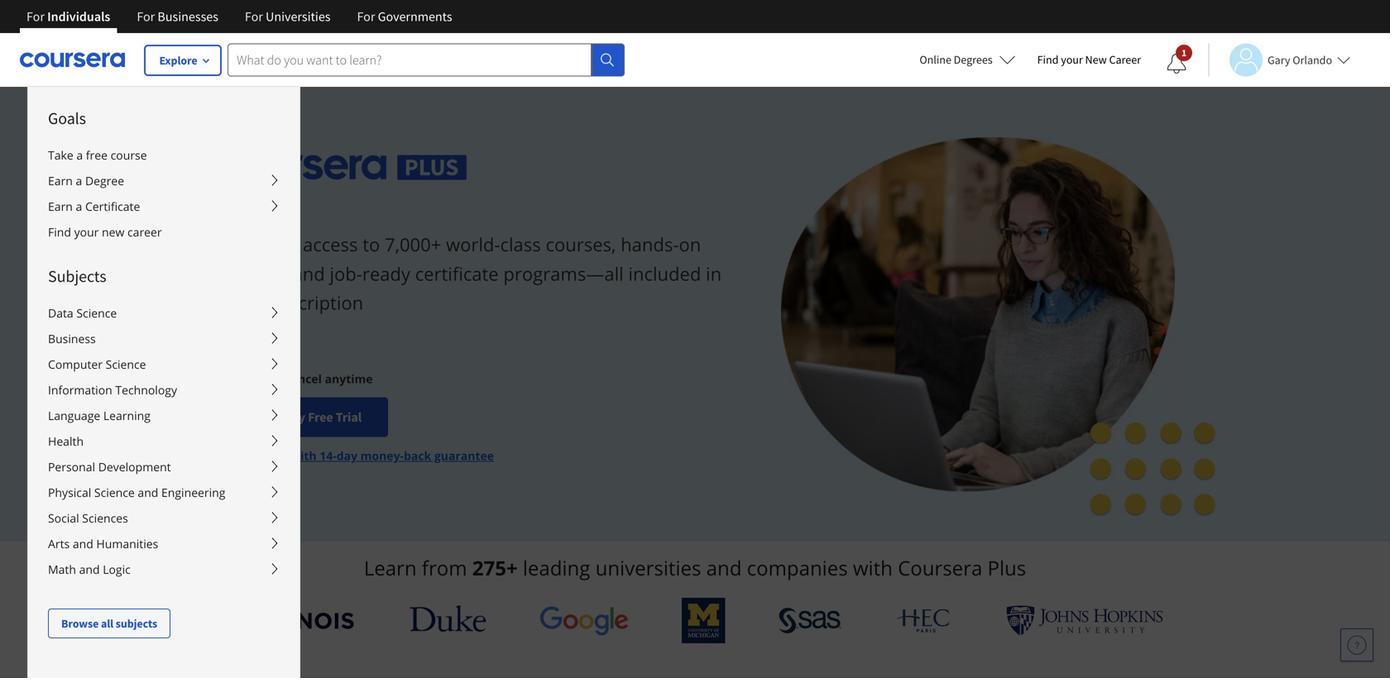 Task type: describe. For each thing, give the bounding box(es) containing it.
subscription
[[259, 291, 364, 315]]

1 vertical spatial with
[[853, 555, 893, 582]]

development
[[98, 459, 171, 475]]

earn a degree button
[[28, 168, 300, 194]]

physical
[[48, 485, 91, 501]]

new
[[1086, 52, 1107, 67]]

social sciences button
[[28, 506, 300, 531]]

with inside button
[[291, 448, 317, 464]]

data science
[[48, 305, 117, 321]]

governments
[[378, 8, 452, 25]]

job-
[[330, 261, 362, 286]]

projects,
[[215, 261, 288, 286]]

coursera
[[898, 555, 983, 582]]

find your new career link
[[28, 219, 300, 245]]

7,000+
[[385, 232, 441, 257]]

science for computer
[[106, 357, 146, 372]]

information technology
[[48, 382, 177, 398]]

anytime
[[325, 371, 373, 387]]

logic
[[103, 562, 131, 578]]

and inside "popup button"
[[73, 536, 93, 552]]

language learning
[[48, 408, 151, 424]]

subjects
[[116, 617, 157, 632]]

for for individuals
[[26, 8, 45, 25]]

health
[[48, 434, 84, 449]]

included
[[629, 261, 701, 286]]

business button
[[28, 326, 300, 352]]

universities
[[266, 8, 331, 25]]

explore menu element
[[28, 87, 300, 639]]

for universities
[[245, 8, 331, 25]]

arts and humanities button
[[28, 531, 300, 557]]

14-
[[320, 448, 337, 464]]

find for find your new career
[[1038, 52, 1059, 67]]

earn a degree
[[48, 173, 124, 189]]

browse all subjects button
[[48, 609, 171, 639]]

math and logic button
[[28, 557, 300, 583]]

a for certificate
[[76, 199, 82, 214]]

find for find your new career
[[48, 224, 71, 240]]

universities
[[596, 555, 701, 582]]

coursera plus image
[[215, 155, 467, 180]]

from
[[422, 555, 467, 582]]

a for free
[[76, 147, 83, 163]]

a for degree
[[76, 173, 82, 189]]

hec paris image
[[895, 604, 953, 638]]

gary orlando button
[[1208, 43, 1351, 77]]

ready
[[362, 261, 411, 286]]

take
[[48, 147, 73, 163]]

language learning button
[[28, 403, 300, 429]]

career
[[1110, 52, 1141, 67]]

explore button
[[145, 46, 221, 75]]

career
[[127, 224, 162, 240]]

help center image
[[1348, 636, 1367, 656]]

online degrees button
[[907, 41, 1029, 78]]

and inside dropdown button
[[138, 485, 158, 501]]

show notifications image
[[1167, 54, 1187, 74]]

gary
[[1268, 53, 1291, 67]]

personal
[[48, 459, 95, 475]]

1 button
[[1154, 44, 1200, 84]]

individuals
[[47, 8, 110, 25]]

online
[[920, 52, 952, 67]]

social sciences
[[48, 511, 128, 526]]

data science button
[[28, 300, 300, 326]]

cancel
[[285, 371, 322, 387]]

math and logic
[[48, 562, 131, 578]]

day inside /year with 14-day money-back guarantee button
[[337, 448, 358, 464]]

banner navigation
[[13, 0, 466, 33]]

information technology button
[[28, 377, 300, 403]]

health button
[[28, 429, 300, 454]]

group containing goals
[[27, 86, 1077, 679]]

social
[[48, 511, 79, 526]]

orlando
[[1293, 53, 1333, 67]]

your for new
[[1061, 52, 1083, 67]]

arts and humanities
[[48, 536, 158, 552]]

in
[[706, 261, 722, 286]]

start 7-day free trial
[[242, 409, 362, 426]]

and up the university of michigan image
[[707, 555, 742, 582]]

for businesses
[[137, 8, 218, 25]]

earn for earn a certificate
[[48, 199, 73, 214]]

language
[[48, 408, 100, 424]]

earn a certificate
[[48, 199, 140, 214]]

7-
[[273, 409, 284, 426]]

your for new
[[74, 224, 99, 240]]

google image
[[540, 606, 629, 637]]



Task type: locate. For each thing, give the bounding box(es) containing it.
math
[[48, 562, 76, 578]]

explore
[[159, 53, 197, 68]]

science
[[76, 305, 117, 321], [106, 357, 146, 372], [94, 485, 135, 501]]

duke university image
[[410, 606, 486, 632]]

find your new career link
[[1029, 50, 1150, 70]]

2 vertical spatial a
[[76, 199, 82, 214]]

and right arts
[[73, 536, 93, 552]]

0 horizontal spatial with
[[291, 448, 317, 464]]

degree
[[85, 173, 124, 189]]

for left businesses
[[137, 8, 155, 25]]

1 vertical spatial your
[[74, 224, 99, 240]]

1 vertical spatial earn
[[48, 199, 73, 214]]

275+
[[472, 555, 518, 582]]

science inside computer science popup button
[[106, 357, 146, 372]]

0 vertical spatial find
[[1038, 52, 1059, 67]]

personal development
[[48, 459, 171, 475]]

start 7-day free trial button
[[215, 398, 388, 437]]

business
[[48, 331, 96, 347]]

a inside popup button
[[76, 173, 82, 189]]

free
[[308, 409, 333, 426]]

sas image
[[779, 608, 842, 634]]

science down personal development
[[94, 485, 135, 501]]

your left new
[[1061, 52, 1083, 67]]

learn
[[364, 555, 417, 582]]

1 vertical spatial a
[[76, 173, 82, 189]]

earn inside popup button
[[48, 199, 73, 214]]

find down earn a certificate
[[48, 224, 71, 240]]

for left the governments at top
[[357, 8, 375, 25]]

take a free course link
[[28, 142, 300, 168]]

learn from 275+ leading universities and companies with coursera plus
[[364, 555, 1027, 582]]

and left logic on the left bottom of page
[[79, 562, 100, 578]]

1 horizontal spatial day
[[337, 448, 358, 464]]

1 vertical spatial day
[[337, 448, 358, 464]]

0 horizontal spatial day
[[284, 409, 305, 426]]

group
[[27, 86, 1077, 679]]

university of michigan image
[[682, 598, 726, 644]]

unlimited access to 7,000+ world-class courses, hands-on projects, and job-ready certificate programs—all included in your subscription
[[215, 232, 722, 315]]

on
[[679, 232, 701, 257]]

coursera image
[[20, 47, 125, 73]]

companies
[[747, 555, 848, 582]]

0 horizontal spatial find
[[48, 224, 71, 240]]

your down the projects,
[[215, 291, 254, 315]]

0 vertical spatial science
[[76, 305, 117, 321]]

day inside start 7-day free trial button
[[284, 409, 305, 426]]

your inside unlimited access to 7,000+ world-class courses, hands-on projects, and job-ready certificate programs—all included in your subscription
[[215, 291, 254, 315]]

and down "development" at the left bottom
[[138, 485, 158, 501]]

information
[[48, 382, 112, 398]]

and
[[293, 261, 325, 286], [138, 485, 158, 501], [73, 536, 93, 552], [707, 555, 742, 582], [79, 562, 100, 578]]

your inside find your new career link
[[74, 224, 99, 240]]

2 horizontal spatial your
[[1061, 52, 1083, 67]]

hands-
[[621, 232, 679, 257]]

a down earn a degree
[[76, 199, 82, 214]]

a left free
[[76, 147, 83, 163]]

online degrees
[[920, 52, 993, 67]]

leading
[[523, 555, 590, 582]]

browse
[[61, 617, 99, 632]]

menu item
[[299, 86, 1077, 679]]

2 for from the left
[[137, 8, 155, 25]]

find left new
[[1038, 52, 1059, 67]]

day left money-
[[337, 448, 358, 464]]

science inside data science popup button
[[76, 305, 117, 321]]

for for universities
[[245, 8, 263, 25]]

for for businesses
[[137, 8, 155, 25]]

1 earn from the top
[[48, 173, 73, 189]]

money-
[[361, 448, 404, 464]]

take a free course
[[48, 147, 147, 163]]

for for governments
[[357, 8, 375, 25]]

unlimited
[[215, 232, 298, 257]]

earn inside popup button
[[48, 173, 73, 189]]

/year with 14-day money-back guarantee button
[[215, 447, 494, 465]]

computer science
[[48, 357, 146, 372]]

1 horizontal spatial your
[[215, 291, 254, 315]]

and inside unlimited access to 7,000+ world-class courses, hands-on projects, and job-ready certificate programs—all included in your subscription
[[293, 261, 325, 286]]

day left free
[[284, 409, 305, 426]]

learning
[[103, 408, 151, 424]]

a inside popup button
[[76, 199, 82, 214]]

with left coursera
[[853, 555, 893, 582]]

/year
[[257, 448, 288, 464]]

0 vertical spatial day
[[284, 409, 305, 426]]

back
[[404, 448, 431, 464]]

1 horizontal spatial find
[[1038, 52, 1059, 67]]

a left degree
[[76, 173, 82, 189]]

certificate
[[85, 199, 140, 214]]

3 for from the left
[[245, 8, 263, 25]]

science up information technology on the left bottom
[[106, 357, 146, 372]]

1 for from the left
[[26, 8, 45, 25]]

1 vertical spatial science
[[106, 357, 146, 372]]

engineering
[[161, 485, 225, 501]]

university of illinois at urbana-champaign image
[[227, 608, 356, 634]]

science for physical
[[94, 485, 135, 501]]

earn a certificate button
[[28, 194, 300, 219]]

find your new career
[[48, 224, 162, 240]]

computer science button
[[28, 352, 300, 377]]

find your new career
[[1038, 52, 1141, 67]]

science up business
[[76, 305, 117, 321]]

with left 14-
[[291, 448, 317, 464]]

programs—all
[[504, 261, 624, 286]]

/month, cancel anytime
[[235, 371, 373, 387]]

0 vertical spatial your
[[1061, 52, 1083, 67]]

certificate
[[415, 261, 499, 286]]

your
[[1061, 52, 1083, 67], [74, 224, 99, 240], [215, 291, 254, 315]]

1 horizontal spatial with
[[853, 555, 893, 582]]

browse all subjects
[[61, 617, 157, 632]]

your inside find your new career link
[[1061, 52, 1083, 67]]

your left new at the top left of the page
[[74, 224, 99, 240]]

trial
[[336, 409, 362, 426]]

1 vertical spatial find
[[48, 224, 71, 240]]

goals
[[48, 108, 86, 129]]

2 vertical spatial science
[[94, 485, 135, 501]]

and inside 'popup button'
[[79, 562, 100, 578]]

for left universities
[[245, 8, 263, 25]]

businesses
[[158, 8, 218, 25]]

/year with 14-day money-back guarantee
[[257, 448, 494, 464]]

find inside explore menu element
[[48, 224, 71, 240]]

0 vertical spatial a
[[76, 147, 83, 163]]

2 vertical spatial your
[[215, 291, 254, 315]]

world-
[[446, 232, 500, 257]]

0 horizontal spatial your
[[74, 224, 99, 240]]

earn down earn a degree
[[48, 199, 73, 214]]

johns hopkins university image
[[1006, 606, 1164, 637]]

4 for from the left
[[357, 8, 375, 25]]

plus
[[988, 555, 1027, 582]]

earn for earn a degree
[[48, 173, 73, 189]]

/month,
[[235, 371, 282, 387]]

computer
[[48, 357, 103, 372]]

course
[[111, 147, 147, 163]]

subjects
[[48, 266, 106, 287]]

data
[[48, 305, 73, 321]]

physical science and engineering button
[[28, 480, 300, 506]]

for governments
[[357, 8, 452, 25]]

What do you want to learn? text field
[[228, 43, 592, 77]]

science for data
[[76, 305, 117, 321]]

with
[[291, 448, 317, 464], [853, 555, 893, 582]]

gary orlando
[[1268, 53, 1333, 67]]

science inside physical science and engineering dropdown button
[[94, 485, 135, 501]]

all
[[101, 617, 113, 632]]

earn down take
[[48, 173, 73, 189]]

for individuals
[[26, 8, 110, 25]]

2 earn from the top
[[48, 199, 73, 214]]

None search field
[[228, 43, 625, 77]]

0 vertical spatial earn
[[48, 173, 73, 189]]

new
[[102, 224, 124, 240]]

arts
[[48, 536, 70, 552]]

and up the subscription
[[293, 261, 325, 286]]

0 vertical spatial with
[[291, 448, 317, 464]]

access
[[303, 232, 358, 257]]

free
[[86, 147, 108, 163]]

courses,
[[546, 232, 616, 257]]

for left individuals
[[26, 8, 45, 25]]

humanities
[[96, 536, 158, 552]]



Task type: vqa. For each thing, say whether or not it's contained in the screenshot.
CAUSAL INFERENCE
no



